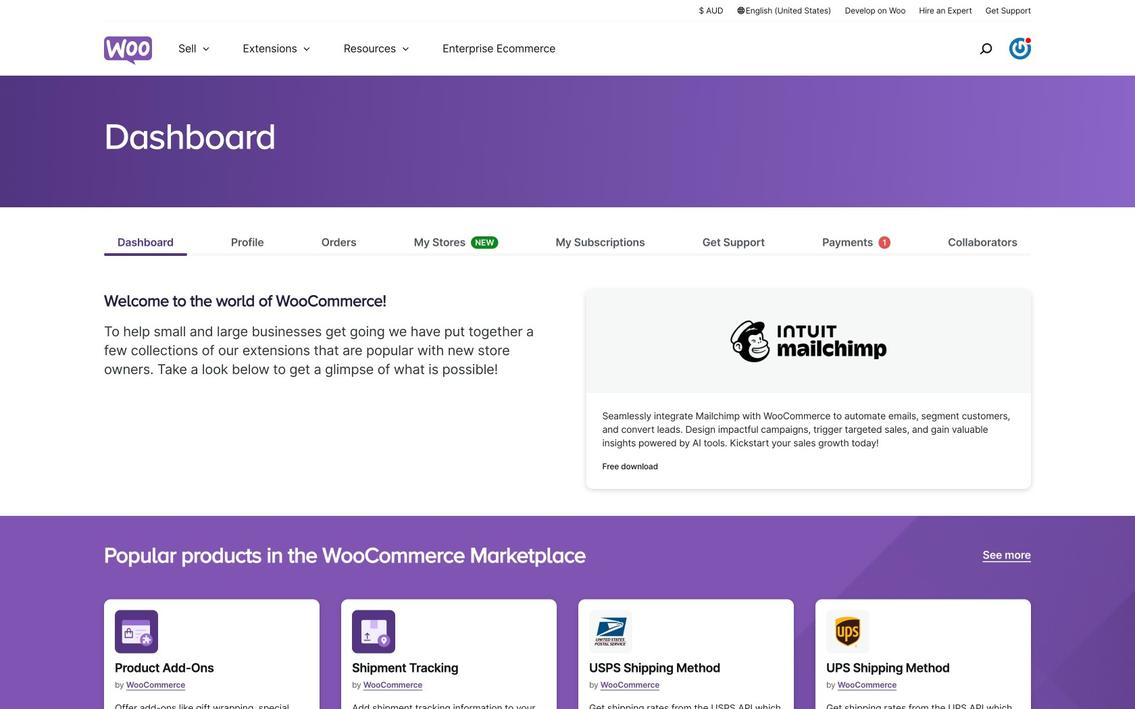 Task type: locate. For each thing, give the bounding box(es) containing it.
search image
[[975, 38, 997, 59]]

service navigation menu element
[[951, 27, 1031, 71]]

open account menu image
[[1010, 38, 1031, 59]]



Task type: vqa. For each thing, say whether or not it's contained in the screenshot.
search field
no



